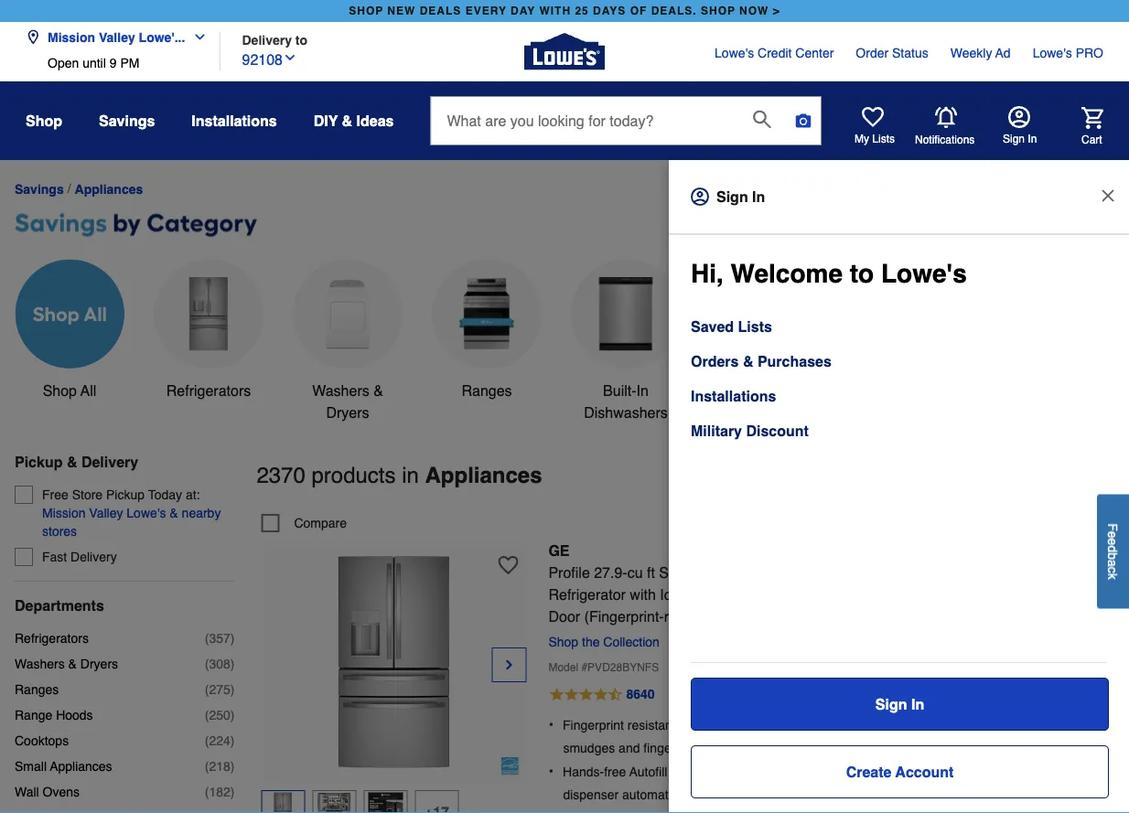 Task type: locate. For each thing, give the bounding box(es) containing it.
heart outline image
[[498, 555, 518, 576]]

create account link
[[691, 746, 1109, 799]]

1 horizontal spatial lists
[[872, 133, 895, 146]]

appliances link
[[75, 182, 143, 196]]

washers & dryers up hoods in the bottom of the page
[[15, 657, 118, 672]]

pvd28bynfs
[[588, 662, 659, 674]]

( for 357
[[205, 632, 209, 646]]

dryers inside washers & dryers
[[326, 404, 369, 421]]

0 vertical spatial valley
[[99, 30, 135, 44]]

lowe's home improvement logo image
[[524, 11, 605, 92]]

2 vertical spatial pickup
[[879, 665, 921, 680]]

0 horizontal spatial thumbnail image
[[266, 793, 301, 814]]

away up container at the right bottom of the page
[[756, 765, 786, 779]]

0 horizontal spatial sign in
[[717, 188, 765, 205]]

with down while
[[803, 788, 826, 803]]

) for ( 357 )
[[230, 632, 235, 646]]

3 ( from the top
[[205, 683, 209, 697]]

lowe's home improvement notification center image
[[935, 106, 957, 128]]

and inside • fingerprint resistant stainless - easily wipe away smudges and fingerprints for a look that's always sparkling clean
[[619, 741, 640, 756]]

( down the 224
[[205, 760, 209, 774]]

installations down delivery to
[[192, 112, 277, 129]]

notifications
[[915, 133, 975, 146]]

shop
[[349, 5, 384, 17], [701, 5, 736, 17]]

1 vertical spatial away
[[756, 765, 786, 779]]

installations up 'military discount'
[[691, 388, 776, 405]]

the inside • hands-free autofill - lets you walk away while the dispenser automatically fills any container with filtered water
[[822, 765, 840, 779]]

0 horizontal spatial and
[[619, 741, 640, 756]]

1 vertical spatial the
[[822, 765, 840, 779]]

resistant inside ge profile 27.9-cu ft smart french door refrigerator with ice maker and door within door (fingerprint-resistant stainless steel) energy star
[[664, 608, 719, 625]]

mission down ready
[[892, 703, 929, 716]]

1 horizontal spatial with
[[803, 788, 826, 803]]

shop left now
[[701, 5, 736, 17]]

) for ( 250 )
[[230, 708, 235, 723]]

25 inside "link"
[[575, 5, 589, 17]]

star
[[614, 630, 652, 647]]

chevron down image
[[283, 50, 297, 65]]

to
[[295, 32, 308, 47], [850, 259, 874, 288], [933, 729, 945, 744]]

sign in
[[1003, 133, 1037, 146], [717, 188, 765, 205], [876, 696, 924, 713]]

0 horizontal spatial away
[[756, 765, 786, 779]]

0 vertical spatial 92108 button
[[242, 47, 297, 71]]

dec right mon, at bottom right
[[957, 684, 976, 697]]

door up 'energy'
[[549, 608, 580, 625]]

2 vertical spatial to
[[933, 729, 945, 744]]

mission for mission valley lowe'...
[[48, 30, 95, 44]]

to right welcome
[[850, 259, 874, 288]]

218
[[209, 760, 230, 774]]

1 ) from the top
[[230, 632, 235, 646]]

92108 button
[[242, 47, 297, 71], [949, 728, 984, 746]]

1001161398 element
[[261, 514, 347, 533]]

savings inside savings / appliances
[[15, 182, 64, 196]]

appliances up ovens at left
[[50, 760, 112, 774]]

2 vertical spatial shop
[[549, 635, 579, 650]]

0 vertical spatial sign
[[1003, 133, 1025, 146]]

weekly ad link
[[951, 44, 1011, 62]]

1 vertical spatial dryers
[[80, 657, 118, 672]]

weekly
[[951, 46, 992, 60]]

1 thumbnail image from the left
[[266, 793, 301, 814]]

a right for
[[729, 741, 736, 756]]

away inside • hands-free autofill - lets you walk away while the dispenser automatically fills any container with filtered water
[[756, 765, 786, 779]]

0 horizontal spatial 25
[[575, 5, 589, 17]]

with down cu
[[630, 586, 656, 603]]

water
[[605, 811, 637, 814]]

2 ) from the top
[[230, 657, 235, 672]]

lists for saved lists
[[738, 318, 772, 335]]

that's
[[767, 741, 797, 756]]

92108 button up 20
[[949, 728, 984, 746]]

0 vertical spatial to
[[295, 32, 308, 47]]

>
[[773, 5, 780, 17]]

mission inside mission valley lowe's & nearby stores
[[42, 506, 86, 521]]

0 vertical spatial away
[[807, 718, 837, 733]]

by left mon, at bottom right
[[914, 684, 926, 697]]

ice down purchases
[[793, 382, 813, 399]]

mission up open
[[48, 30, 95, 44]]

& up 2370 products in appliances
[[374, 382, 383, 399]]

0 vertical spatial •
[[549, 716, 554, 733]]

to for delivery to
[[295, 32, 308, 47]]

the
[[582, 635, 600, 650], [822, 765, 840, 779]]

camera image
[[794, 112, 813, 130]]

) up ( 308 )
[[230, 632, 235, 646]]

b
[[1106, 553, 1121, 560]]

automatically
[[622, 788, 697, 803]]

with
[[630, 586, 656, 603], [803, 788, 826, 803]]

1 horizontal spatial ice
[[793, 382, 813, 399]]

1 shop from the left
[[349, 5, 384, 17]]

( down ( 308 )
[[205, 683, 209, 697]]

valley down free store pickup today at:
[[89, 506, 123, 521]]

with inside ge profile 27.9-cu ft smart french door refrigerator with ice maker and door within door (fingerprint-resistant stainless steel) energy star
[[630, 586, 656, 603]]

valley down mon, at bottom right
[[932, 703, 961, 716]]

ranges inside "button"
[[462, 382, 512, 399]]

door right french
[[752, 564, 784, 581]]

4 ) from the top
[[230, 708, 235, 723]]

today
[[148, 488, 182, 503]]

6 ( from the top
[[205, 760, 209, 774]]

1 vertical spatial by
[[909, 749, 921, 761]]

& up hoods in the bottom of the page
[[68, 657, 77, 672]]

1 vertical spatial sign
[[717, 188, 748, 205]]

( 357 )
[[205, 632, 235, 646]]

25 right mon, at bottom right
[[979, 684, 991, 697]]

savings down pm
[[99, 112, 155, 129]]

savings left the /
[[15, 182, 64, 196]]

6 ) from the top
[[230, 760, 235, 774]]

and up clean at right
[[619, 741, 640, 756]]

washers up 'products'
[[312, 382, 369, 399]]

) for ( 182 )
[[230, 785, 235, 800]]

sign in left mon, at bottom right
[[876, 696, 924, 713]]

) up the 224
[[230, 708, 235, 723]]

washers up range at the bottom of the page
[[15, 657, 65, 672]]

installations
[[192, 112, 277, 129], [691, 388, 776, 405]]

5 ( from the top
[[205, 734, 209, 749]]

a
[[1106, 560, 1121, 567], [729, 741, 736, 756]]

shop down open
[[26, 112, 62, 129]]

0 vertical spatial washers & dryers
[[312, 382, 383, 421]]

7 ( from the top
[[205, 785, 209, 800]]

7 ) from the top
[[230, 785, 235, 800]]

by right it
[[909, 749, 921, 761]]

1 vertical spatial •
[[549, 763, 554, 780]]

dryers
[[326, 404, 369, 421], [80, 657, 118, 672]]

1 horizontal spatial ranges
[[462, 382, 512, 399]]

sign
[[1003, 133, 1025, 146], [717, 188, 748, 205], [876, 696, 907, 713]]

pickup up "free"
[[15, 454, 63, 471]]

1 horizontal spatial sign in
[[876, 696, 924, 713]]

0 vertical spatial ice
[[793, 382, 813, 399]]

valley up 9
[[99, 30, 135, 44]]

& up makers
[[779, 382, 789, 399]]

0 horizontal spatial ice
[[660, 586, 680, 603]]

account
[[896, 764, 954, 781]]

mission valley lowe's & nearby stores
[[42, 506, 221, 539]]

2 vertical spatial valley
[[932, 703, 961, 716]]

3 ) from the top
[[230, 683, 235, 697]]

sparkling
[[563, 765, 614, 779]]

dec left 21
[[1059, 570, 1083, 585]]

1 vertical spatial ice
[[660, 586, 680, 603]]

pickup image
[[862, 666, 875, 679]]

energy
[[549, 630, 610, 647]]

valley
[[99, 30, 135, 44], [89, 506, 123, 521], [932, 703, 961, 716]]

away up the always
[[807, 718, 837, 733]]

thumbnail image
[[266, 793, 301, 814], [317, 793, 352, 814], [368, 793, 403, 814]]

in
[[1028, 133, 1037, 146], [752, 188, 765, 205], [637, 382, 649, 399], [911, 696, 924, 713]]

hi, welcome to lowe's
[[691, 259, 967, 288]]

2 e from the top
[[1106, 539, 1121, 546]]

1 vertical spatial pickup
[[106, 488, 145, 503]]

nearby
[[182, 506, 221, 521]]

1 vertical spatial washers
[[15, 657, 65, 672]]

appliances right in
[[425, 463, 542, 488]]

None search field
[[431, 96, 822, 162]]

1 horizontal spatial 25
[[979, 684, 991, 697]]

days
[[593, 5, 626, 17]]

1 horizontal spatial 92108
[[949, 729, 984, 744]]

pickup for pickup
[[879, 665, 921, 680]]

model # pvd28bynfs
[[549, 662, 659, 674]]

1 vertical spatial resistant
[[628, 718, 676, 733]]

1 horizontal spatial the
[[822, 765, 840, 779]]

) down ( 218 )
[[230, 785, 235, 800]]

2 vertical spatial appliances
[[50, 760, 112, 774]]

dryers up hoods in the bottom of the page
[[80, 657, 118, 672]]

get
[[880, 749, 897, 761]]

with
[[539, 5, 571, 17]]

1 horizontal spatial away
[[807, 718, 837, 733]]

resistant down 8640
[[628, 718, 676, 733]]

chevron down image
[[185, 30, 207, 44]]

pickup for pickup & delivery
[[15, 454, 63, 471]]

mission valley lowe's button
[[892, 700, 998, 718]]

( for 308
[[205, 657, 209, 672]]

92108 button up installations button
[[242, 47, 297, 71]]

& up store
[[67, 454, 77, 471]]

• inside • fingerprint resistant stainless - easily wipe away smudges and fingerprints for a look that's always sparkling clean
[[549, 716, 554, 733]]

0 vertical spatial a
[[1106, 560, 1121, 567]]

( for 275
[[205, 683, 209, 697]]

valley for lowe's
[[89, 506, 123, 521]]

lowe's inside mission valley lowe's & nearby stores
[[127, 506, 166, 521]]

0 vertical spatial refrigerators
[[166, 382, 251, 399]]

0 horizontal spatial 92108 button
[[242, 47, 297, 71]]

0 horizontal spatial installations
[[192, 112, 277, 129]]

all
[[81, 382, 96, 399]]

lists up orders & purchases
[[738, 318, 772, 335]]

door up "stainless"
[[757, 586, 789, 603]]

cu
[[628, 564, 643, 581]]

mon,
[[929, 684, 954, 697]]

welcome
[[731, 259, 843, 288]]

0 vertical spatial pickup
[[15, 454, 63, 471]]

lists
[[872, 133, 895, 146], [738, 318, 772, 335]]

military
[[691, 422, 742, 439]]

( up ( 275 )
[[205, 657, 209, 672]]

model
[[549, 662, 578, 674]]

order
[[856, 46, 889, 60]]

1 vertical spatial 25
[[979, 684, 991, 697]]

0 vertical spatial dryers
[[326, 404, 369, 421]]

1 vertical spatial savings
[[15, 182, 64, 196]]

1 vertical spatial 92108 button
[[949, 728, 984, 746]]

2 vertical spatial sign
[[876, 696, 907, 713]]

( down 250
[[205, 734, 209, 749]]

1 horizontal spatial sign
[[876, 696, 907, 713]]

0 horizontal spatial the
[[582, 635, 600, 650]]

1 vertical spatial with
[[803, 788, 826, 803]]

shop for shop all
[[43, 382, 77, 399]]

2 ( from the top
[[205, 657, 209, 672]]

c
[[1106, 567, 1121, 574]]

ends
[[1024, 570, 1056, 585]]

0 vertical spatial -
[[733, 718, 737, 733]]

products
[[312, 463, 396, 488]]

1 horizontal spatial washers & dryers
[[312, 382, 383, 421]]

- left easily
[[733, 718, 737, 733]]

( 275 )
[[205, 683, 235, 697]]

1 horizontal spatial refrigerators
[[166, 382, 251, 399]]

- inside • hands-free autofill - lets you walk away while the dispenser automatically fills any container with filtered water
[[671, 765, 675, 779]]

1 vertical spatial valley
[[89, 506, 123, 521]]

• left fingerprint
[[549, 716, 554, 733]]

1 vertical spatial shop
[[43, 382, 77, 399]]

1 vertical spatial a
[[729, 741, 736, 756]]

walk
[[727, 765, 752, 779]]

2 horizontal spatial pickup
[[879, 665, 921, 680]]

0 horizontal spatial a
[[729, 741, 736, 756]]

) down ( 308 )
[[230, 683, 235, 697]]

the down the always
[[822, 765, 840, 779]]

lowe's home improvement lists image
[[862, 106, 884, 128]]

• left the hands-
[[549, 763, 554, 780]]

savings
[[99, 112, 155, 129], [15, 182, 64, 196]]

4 ( from the top
[[205, 708, 209, 723]]

ice down smart
[[660, 586, 680, 603]]

lowe's
[[715, 46, 754, 60], [1033, 46, 1072, 60], [881, 259, 967, 288], [127, 506, 166, 521], [964, 703, 998, 716]]

0 vertical spatial lists
[[872, 133, 895, 146]]

at
[[880, 703, 889, 716]]

) for ( 308 )
[[230, 657, 235, 672]]

hi,
[[691, 259, 724, 288]]

ge profile 27.9-cu ft smart french door refrigerator with ice maker and door within door (fingerprint-resistant stainless steel) energy star
[[549, 542, 830, 647]]

any
[[723, 788, 743, 803]]

0 vertical spatial and
[[728, 586, 753, 603]]

washers & dryers up 'products'
[[312, 382, 383, 421]]

1 • from the top
[[549, 716, 554, 733]]

washers inside washers & dryers
[[312, 382, 369, 399]]

0 horizontal spatial refrigerators
[[15, 632, 89, 646]]

sign inside button
[[1003, 133, 1025, 146]]

1 vertical spatial refrigerators
[[15, 632, 89, 646]]

92108 up 20
[[949, 729, 984, 744]]

shop inside button
[[43, 382, 77, 399]]

f e e d b a c k button
[[1097, 495, 1129, 609]]

pickup up mission valley lowe's & nearby stores in the bottom left of the page
[[106, 488, 145, 503]]

shop left all
[[43, 382, 77, 399]]

a up k
[[1106, 560, 1121, 567]]

sign in down search image on the right of page
[[717, 188, 765, 205]]

shop new deals every day with 25 days of deals. shop now >
[[349, 5, 780, 17]]

ovens
[[43, 785, 80, 800]]

delivery up free store pickup today at:
[[81, 454, 138, 471]]

0 vertical spatial by
[[914, 684, 926, 697]]

1 horizontal spatial a
[[1106, 560, 1121, 567]]

now
[[740, 5, 769, 17]]

mission inside button
[[48, 30, 95, 44]]

in down lowe's home improvement account icon
[[1028, 133, 1037, 146]]

0 vertical spatial shop
[[26, 112, 62, 129]]

mission up stores
[[42, 506, 86, 521]]

25 right with
[[575, 5, 589, 17]]

0 vertical spatial savings
[[99, 112, 155, 129]]

a inside button
[[1106, 560, 1121, 567]]

1 vertical spatial washers & dryers
[[15, 657, 118, 672]]

1 horizontal spatial dryers
[[326, 404, 369, 421]]

( up ( 308 )
[[205, 632, 209, 646]]

& up 'freezers'
[[743, 353, 754, 370]]

& inside freezers & ice makers
[[779, 382, 789, 399]]

hands-
[[563, 765, 604, 779]]

0 vertical spatial installations
[[192, 112, 277, 129]]

• for • fingerprint resistant stainless - easily wipe away smudges and fingerprints for a look that's always sparkling clean
[[549, 716, 554, 733]]

sign in button
[[1003, 106, 1037, 146]]

• inside • hands-free autofill - lets you walk away while the dispenser automatically fills any container with filtered water
[[549, 763, 554, 780]]

1 e from the top
[[1106, 532, 1121, 539]]

1 horizontal spatial washers
[[312, 382, 369, 399]]

savings / appliances
[[15, 182, 143, 196]]

1 ( from the top
[[205, 632, 209, 646]]

sign in down lowe's home improvement account icon
[[1003, 133, 1037, 146]]

lowe's credit center
[[715, 46, 834, 60]]

0 horizontal spatial ranges
[[15, 683, 59, 697]]

1 horizontal spatial and
[[728, 586, 753, 603]]

lists for my lists
[[872, 133, 895, 146]]

2 vertical spatial mission
[[892, 703, 929, 716]]

appliances right the /
[[75, 182, 143, 196]]

0 horizontal spatial with
[[630, 586, 656, 603]]

- inside • fingerprint resistant stainless - easily wipe away smudges and fingerprints for a look that's always sparkling clean
[[733, 718, 737, 733]]

0 vertical spatial 92108
[[242, 51, 283, 68]]

4.5 stars image
[[549, 684, 656, 706]]

0 vertical spatial resistant
[[664, 608, 719, 625]]

my lists link
[[855, 106, 895, 146]]

1 horizontal spatial savings
[[99, 112, 155, 129]]

savings for savings / appliances
[[15, 182, 64, 196]]

0 horizontal spatial dryers
[[80, 657, 118, 672]]

f e e d b a c k
[[1106, 524, 1121, 580]]

) down 250
[[230, 734, 235, 749]]

lists right my at the right top
[[872, 133, 895, 146]]

0 horizontal spatial -
[[671, 765, 675, 779]]

0 horizontal spatial savings
[[15, 182, 64, 196]]

0 vertical spatial with
[[630, 586, 656, 603]]

e up b
[[1106, 539, 1121, 546]]

2 horizontal spatial to
[[933, 729, 945, 744]]

lowe's home improvement cart image
[[1082, 107, 1104, 129]]

2 • from the top
[[549, 763, 554, 780]]

1 horizontal spatial installations
[[691, 388, 776, 405]]

washers & dryers
[[312, 382, 383, 421], [15, 657, 118, 672]]

- for • hands-free autofill - lets you walk away while the dispenser automatically fills any container with filtered water
[[671, 765, 675, 779]]

valley inside mission valley lowe's & nearby stores
[[89, 506, 123, 521]]

status
[[892, 46, 929, 60]]

dec left 20
[[952, 749, 972, 761]]

resistant down maker
[[664, 608, 719, 625]]

refrigerators button
[[154, 259, 264, 402]]

in up the dishwashers at right
[[637, 382, 649, 399]]

to up chevron down icon
[[295, 32, 308, 47]]

5 ) from the top
[[230, 734, 235, 749]]

the up #
[[582, 635, 600, 650]]

day
[[511, 5, 536, 17]]

9
[[110, 56, 117, 70]]

e up 'd' at the right bottom of the page
[[1106, 532, 1121, 539]]

and up "stainless"
[[728, 586, 753, 603]]

92108 down delivery to
[[242, 51, 283, 68]]

0 vertical spatial washers
[[312, 382, 369, 399]]

shop left new
[[349, 5, 384, 17]]

valley inside mission valley lowe'... button
[[99, 30, 135, 44]]

to up "wed,"
[[933, 729, 945, 744]]

freezers
[[717, 382, 775, 399]]

ice
[[793, 382, 813, 399], [660, 586, 680, 603]]

& down today
[[170, 506, 178, 521]]

- left lets
[[671, 765, 675, 779]]

1 vertical spatial to
[[850, 259, 874, 288]]

( down ( 218 )
[[205, 785, 209, 800]]

1 horizontal spatial shop
[[701, 5, 736, 17]]

) up ( 275 )
[[230, 657, 235, 672]]

search image
[[753, 110, 771, 128]]

mission inside ready by mon, dec 25 at mission valley lowe's
[[892, 703, 929, 716]]

( up the 224
[[205, 708, 209, 723]]

) down the 224
[[230, 760, 235, 774]]

ice inside ge profile 27.9-cu ft smart french door refrigerator with ice maker and door within door (fingerprint-resistant stainless steel) energy star
[[660, 586, 680, 603]]

pickup up ready
[[879, 665, 921, 680]]

2 vertical spatial sign in
[[876, 696, 924, 713]]

0 vertical spatial appliances
[[75, 182, 143, 196]]

1 vertical spatial and
[[619, 741, 640, 756]]

dryers up 'products'
[[326, 404, 369, 421]]

( for 250
[[205, 708, 209, 723]]

saved lists
[[691, 318, 772, 335]]

d
[[1106, 546, 1121, 553]]

& right diy
[[342, 112, 352, 129]]

0 vertical spatial ranges
[[462, 382, 512, 399]]

shop up model
[[549, 635, 579, 650]]

1 horizontal spatial -
[[733, 718, 737, 733]]



Task type: describe. For each thing, give the bounding box(es) containing it.
shop the collection
[[549, 635, 660, 650]]

chevron right image
[[502, 656, 517, 674]]

location image
[[26, 30, 40, 44]]

installations for installations button
[[192, 112, 277, 129]]

purchases
[[758, 353, 832, 370]]

25 inside ready by mon, dec 25 at mission valley lowe's
[[979, 684, 991, 697]]

) for ( 218 )
[[230, 760, 235, 774]]

military discount
[[691, 422, 809, 439]]

dispenser
[[563, 788, 619, 803]]

delivery up chevron down icon
[[242, 32, 292, 47]]

308
[[209, 657, 230, 672]]

my
[[855, 133, 869, 146]]

savings for savings
[[99, 112, 155, 129]]

built-in dishwashers button
[[571, 259, 681, 424]]

filtered
[[563, 811, 602, 814]]

free store pickup today at:
[[42, 488, 200, 503]]

steel)
[[787, 608, 825, 625]]

every
[[466, 5, 507, 17]]

create account
[[846, 764, 954, 781]]

wall
[[15, 785, 39, 800]]

2 thumbnail image from the left
[[317, 793, 352, 814]]

1 horizontal spatial 92108 button
[[949, 728, 984, 746]]

credit
[[758, 46, 792, 60]]

0 horizontal spatial 92108
[[242, 51, 283, 68]]

in down search image on the right of page
[[752, 188, 765, 205]]

3 thumbnail image from the left
[[368, 793, 403, 814]]

freezers & ice makers
[[717, 382, 813, 421]]

- for • fingerprint resistant stainless - easily wipe away smudges and fingerprints for a look that's always sparkling clean
[[733, 718, 737, 733]]

shop for shop
[[26, 112, 62, 129]]

lowe's inside ready by mon, dec 25 at mission valley lowe's
[[964, 703, 998, 716]]

savings button
[[99, 104, 155, 137]]

1 vertical spatial sign in
[[717, 188, 765, 205]]

in inside button
[[1028, 133, 1037, 146]]

chat invite button image
[[1046, 745, 1102, 801]]

Search Query text field
[[431, 97, 739, 145]]

lowe's home improvement account image
[[1009, 106, 1030, 128]]

autofill
[[629, 765, 668, 779]]

for
[[711, 741, 726, 756]]

k
[[1106, 574, 1121, 580]]

by inside ready by mon, dec 25 at mission valley lowe's
[[914, 684, 926, 697]]

diy & ideas button
[[314, 104, 394, 137]]

saved
[[691, 318, 734, 335]]

0 vertical spatial sign in
[[1003, 133, 1037, 146]]

fingerprint
[[563, 718, 624, 733]]

• for • hands-free autofill - lets you walk away while the dispenser automatically fills any container with filtered water
[[549, 763, 554, 780]]

and inside ge profile 27.9-cu ft smart french door refrigerator with ice maker and door within door (fingerprint-resistant stainless steel) energy star
[[728, 586, 753, 603]]

savings by category. image
[[15, 211, 1115, 241]]

• hands-free autofill - lets you walk away while the dispenser automatically fills any container with filtered water
[[549, 763, 840, 814]]

refrigerators inside button
[[166, 382, 251, 399]]

2370
[[257, 463, 305, 488]]

create
[[846, 764, 892, 781]]

1 vertical spatial door
[[757, 586, 789, 603]]

valley inside ready by mon, dec 25 at mission valley lowe's
[[932, 703, 961, 716]]

a inside • fingerprint resistant stainless - easily wipe away smudges and fingerprints for a look that's always sparkling clean
[[729, 741, 736, 756]]

departments element
[[15, 597, 235, 615]]

fast delivery
[[42, 550, 117, 565]]

weekly ad
[[951, 46, 1011, 60]]

with inside • hands-free autofill - lets you walk away while the dispenser automatically fills any container with filtered water
[[803, 788, 826, 803]]

0 horizontal spatial sign
[[717, 188, 748, 205]]

hoods
[[56, 708, 93, 723]]

discount
[[746, 422, 809, 439]]

delivery right fast
[[71, 550, 117, 565]]

delivery up it
[[879, 729, 929, 744]]

close image
[[1099, 187, 1117, 205]]

275
[[209, 683, 230, 697]]

( for 224
[[205, 734, 209, 749]]

installations for installations link
[[691, 388, 776, 405]]

8640
[[626, 687, 655, 702]]

in inside built-in dishwashers
[[637, 382, 649, 399]]

) for ( 224 )
[[230, 734, 235, 749]]

french
[[702, 564, 748, 581]]

pickup & delivery
[[15, 454, 138, 471]]

0 vertical spatial door
[[752, 564, 784, 581]]

0 vertical spatial the
[[582, 635, 600, 650]]

to for delivery to 92108
[[933, 729, 945, 744]]

shop new deals every day with 25 days of deals. shop now > link
[[345, 0, 784, 22]]

357
[[209, 632, 230, 646]]

( for 218
[[205, 760, 209, 774]]

) for ( 275 )
[[230, 683, 235, 697]]

2 shop from the left
[[701, 5, 736, 17]]

shop all button
[[15, 259, 124, 402]]

resistant inside • fingerprint resistant stainless - easily wipe away smudges and fingerprints for a look that's always sparkling clean
[[628, 718, 676, 733]]

ideas
[[356, 112, 394, 129]]

clean
[[618, 765, 649, 779]]

mission for mission valley lowe's & nearby stores
[[42, 506, 86, 521]]

collection
[[603, 635, 660, 650]]

smart
[[659, 564, 698, 581]]

washers & dryers inside button
[[312, 382, 383, 421]]

range
[[15, 708, 52, 723]]

#
[[582, 662, 588, 674]]

geprofile 27.9-cu ft smart french door refrigerator with ice maker and door within door (fingerprint-resistant stainless steel) energy star element
[[261, 547, 527, 783]]

ice inside freezers & ice makers
[[793, 382, 813, 399]]

1 vertical spatial appliances
[[425, 463, 542, 488]]

20
[[975, 749, 987, 761]]

makers
[[741, 404, 789, 421]]

lowe'...
[[139, 30, 185, 44]]

ready by mon, dec 25 at mission valley lowe's
[[880, 684, 998, 716]]

smudges
[[563, 741, 615, 756]]

truck filled image
[[862, 730, 875, 743]]

savings link
[[15, 182, 64, 196]]

Stepper number input field with increment and decrement buttons number field
[[912, 784, 961, 814]]

minus image
[[878, 800, 896, 814]]

until
[[82, 56, 106, 70]]

250
[[209, 708, 230, 723]]

1 vertical spatial 92108
[[949, 729, 984, 744]]

departments
[[15, 597, 104, 614]]

in
[[402, 463, 419, 488]]

deals.
[[651, 5, 697, 17]]

shop for shop the collection
[[549, 635, 579, 650]]

ready
[[880, 684, 911, 697]]

0 horizontal spatial washers
[[15, 657, 65, 672]]

away inside • fingerprint resistant stainless - easily wipe away smudges and fingerprints for a look that's always sparkling clean
[[807, 718, 837, 733]]

mission valley lowe'...
[[48, 30, 185, 44]]

• fingerprint resistant stainless - easily wipe away smudges and fingerprints for a look that's always sparkling clean
[[549, 716, 840, 779]]

( for 182
[[205, 785, 209, 800]]

2 vertical spatial door
[[549, 608, 580, 625]]

orders & purchases link
[[691, 351, 832, 372]]

mission valley lowe's & nearby stores button
[[42, 504, 235, 541]]

shop button
[[26, 104, 62, 137]]

( 308 )
[[205, 657, 235, 672]]

0 vertical spatial dec
[[1059, 570, 1083, 585]]

1 horizontal spatial pickup
[[106, 488, 145, 503]]

1 horizontal spatial to
[[850, 259, 874, 288]]

washers & dryers button
[[293, 259, 403, 424]]

dec inside ready by mon, dec 25 at mission valley lowe's
[[957, 684, 976, 697]]

8640 button
[[549, 684, 840, 706]]

( 182 )
[[205, 785, 235, 800]]

0 horizontal spatial washers & dryers
[[15, 657, 118, 672]]

& inside mission valley lowe's & nearby stores
[[170, 506, 178, 521]]

(fingerprint-
[[584, 608, 664, 625]]

installations link
[[691, 385, 776, 407]]

you
[[702, 765, 723, 779]]

shop the collection link
[[549, 635, 667, 650]]

container
[[747, 788, 800, 803]]

pro
[[1076, 46, 1104, 60]]

installations button
[[192, 104, 277, 137]]

plus image
[[976, 800, 995, 814]]

ends dec 21 element
[[1024, 570, 1108, 585]]

( 218 )
[[205, 760, 235, 774]]

in right ready
[[911, 696, 924, 713]]

profile
[[549, 564, 590, 581]]

refrigerator
[[549, 586, 626, 603]]

2 vertical spatial dec
[[952, 749, 972, 761]]

my lists
[[855, 133, 895, 146]]

appliances inside savings / appliances
[[75, 182, 143, 196]]

saved lists link
[[691, 316, 772, 338]]

valley for lowe'...
[[99, 30, 135, 44]]

224
[[209, 734, 230, 749]]

open
[[48, 56, 79, 70]]

deals
[[420, 5, 462, 17]]

1 vertical spatial ranges
[[15, 683, 59, 697]]

free
[[42, 488, 68, 503]]



Task type: vqa. For each thing, say whether or not it's contained in the screenshot.
Scroll to item #4 image
no



